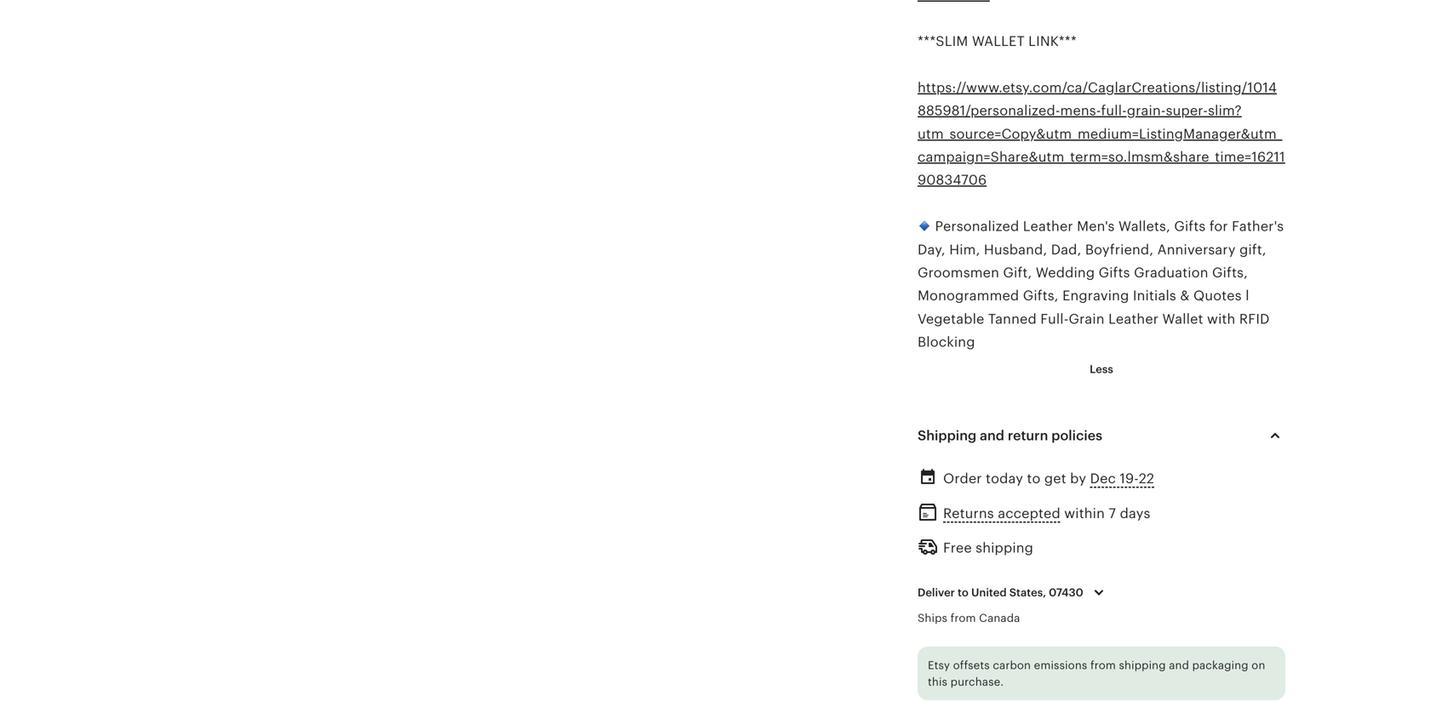 Task type: vqa. For each thing, say whether or not it's contained in the screenshot.
Food
no



Task type: describe. For each thing, give the bounding box(es) containing it.
campaign=share&utm_term=so.lmsm&share_time=16211
[[918, 149, 1285, 165]]

for
[[1210, 219, 1228, 234]]

wallet
[[972, 34, 1025, 49]]

full-
[[1040, 311, 1069, 327]]

boyfriend,
[[1085, 242, 1154, 257]]

0 vertical spatial from
[[951, 612, 976, 625]]

wallets,
[[1119, 219, 1170, 234]]

shipping and return policies
[[918, 428, 1103, 444]]

on
[[1252, 659, 1265, 672]]

canada
[[979, 612, 1020, 625]]

super-
[[1166, 103, 1208, 118]]

husband,
[[984, 242, 1047, 257]]

blocking
[[918, 335, 975, 350]]

less
[[1090, 363, 1113, 376]]

purchase.
[[951, 676, 1004, 689]]

https://www.etsy.com/ca/caglarcreations/listing/1014 885981/personalized-mens-full-grain-super-slim? utm_source=copy&utm_medium=listingmanager&utm_ campaign=share&utm_term=so.lmsm&share_time=16211 90834706 link
[[918, 80, 1285, 188]]

etsy
[[928, 659, 950, 672]]

dec 19-22 button
[[1090, 466, 1154, 491]]

1 vertical spatial gifts
[[1099, 265, 1130, 281]]

initials
[[1133, 288, 1176, 304]]

wedding
[[1036, 265, 1095, 281]]

graduation
[[1134, 265, 1209, 281]]

etsy offsets carbon emissions from shipping and packaging on this purchase.
[[928, 659, 1265, 689]]

united
[[971, 587, 1007, 599]]

this
[[928, 676, 948, 689]]

within
[[1064, 506, 1105, 522]]

1 vertical spatial gifts,
[[1023, 288, 1059, 304]]

groomsmen
[[918, 265, 999, 281]]

deliver to united states, 07430
[[918, 587, 1084, 599]]

deliver
[[918, 587, 955, 599]]

full-
[[1101, 103, 1127, 118]]

today
[[986, 471, 1023, 486]]

monogrammed
[[918, 288, 1019, 304]]

day,
[[918, 242, 946, 257]]

personalized
[[935, 219, 1019, 234]]

get
[[1044, 471, 1066, 486]]

return
[[1008, 428, 1048, 444]]

free shipping
[[943, 540, 1034, 556]]

days
[[1120, 506, 1151, 522]]

returns accepted button
[[943, 502, 1061, 526]]

shipping inside "etsy offsets carbon emissions from shipping and packaging on this purchase."
[[1119, 659, 1166, 672]]

order
[[943, 471, 982, 486]]

22
[[1139, 471, 1154, 486]]

link***
[[1029, 34, 1077, 49]]

dad,
[[1051, 242, 1082, 257]]

wallet
[[1162, 311, 1203, 327]]

ships from canada
[[918, 612, 1020, 625]]

***slim
[[918, 34, 968, 49]]

packaging
[[1192, 659, 1249, 672]]

to inside dropdown button
[[958, 587, 969, 599]]

father's
[[1232, 219, 1284, 234]]

19-
[[1120, 471, 1139, 486]]

shipping
[[918, 428, 977, 444]]

gift,
[[1240, 242, 1267, 257]]

0 vertical spatial gifts,
[[1212, 265, 1248, 281]]

https://www.etsy.com/ca/caglarcreations/listing/1014 885981/personalized-mens-full-grain-super-slim? utm_source=copy&utm_medium=listingmanager&utm_ campaign=share&utm_term=so.lmsm&share_time=16211 90834706
[[918, 80, 1285, 188]]

engraving
[[1062, 288, 1129, 304]]

0 vertical spatial leather
[[1023, 219, 1073, 234]]

from inside "etsy offsets carbon emissions from shipping and packaging on this purchase."
[[1090, 659, 1116, 672]]

rfid
[[1239, 311, 1270, 327]]



Task type: locate. For each thing, give the bounding box(es) containing it.
states,
[[1009, 587, 1046, 599]]

gifts, up the full-
[[1023, 288, 1059, 304]]

gift,
[[1003, 265, 1032, 281]]

🔹  personalized leather men's wallets, gifts for father's day, him, husband, dad, boyfriend, anniversary gift, groomsmen gift, wedding gifts graduation gifts, monogrammed gifts, engraving initials & quotes l vegetable tanned full-grain leather wallet with rfid blocking
[[918, 219, 1284, 350]]

1 vertical spatial and
[[1169, 659, 1189, 672]]

policies
[[1052, 428, 1103, 444]]

0 vertical spatial and
[[980, 428, 1005, 444]]

07430
[[1049, 587, 1084, 599]]

1 horizontal spatial gifts,
[[1212, 265, 1248, 281]]

and left the return
[[980, 428, 1005, 444]]

to
[[1027, 471, 1041, 486], [958, 587, 969, 599]]

with
[[1207, 311, 1236, 327]]

gifts down boyfriend,
[[1099, 265, 1130, 281]]

1 vertical spatial to
[[958, 587, 969, 599]]

0 vertical spatial shipping
[[976, 540, 1034, 556]]

quotes
[[1194, 288, 1242, 304]]

leather up dad,
[[1023, 219, 1073, 234]]

90834706
[[918, 173, 987, 188]]

deliver to united states, 07430 button
[[905, 575, 1122, 611]]

gifts, up "quotes"
[[1212, 265, 1248, 281]]

https://www.etsy.com/ca/caglarcreations/listing/1014
[[918, 80, 1277, 95]]

l
[[1246, 288, 1249, 304]]

and inside "etsy offsets carbon emissions from shipping and packaging on this purchase."
[[1169, 659, 1189, 672]]

anniversary
[[1157, 242, 1236, 257]]

ships
[[918, 612, 948, 625]]

***slim wallet link***
[[918, 34, 1077, 49]]

0 vertical spatial to
[[1027, 471, 1041, 486]]

885981/personalized-
[[918, 103, 1060, 118]]

1 vertical spatial from
[[1090, 659, 1116, 672]]

to left get
[[1027, 471, 1041, 486]]

0 horizontal spatial from
[[951, 612, 976, 625]]

0 horizontal spatial leather
[[1023, 219, 1073, 234]]

1 horizontal spatial and
[[1169, 659, 1189, 672]]

accepted
[[998, 506, 1061, 522]]

free
[[943, 540, 972, 556]]

and inside shipping and return policies dropdown button
[[980, 428, 1005, 444]]

shipping left 'packaging' at the bottom right of page
[[1119, 659, 1166, 672]]

offsets
[[953, 659, 990, 672]]

tanned
[[988, 311, 1037, 327]]

leather
[[1023, 219, 1073, 234], [1108, 311, 1159, 327]]

order today to get by dec 19-22
[[943, 471, 1154, 486]]

and left 'packaging' at the bottom right of page
[[1169, 659, 1189, 672]]

1 horizontal spatial from
[[1090, 659, 1116, 672]]

0 horizontal spatial shipping
[[976, 540, 1034, 556]]

0 horizontal spatial gifts,
[[1023, 288, 1059, 304]]

&
[[1180, 288, 1190, 304]]

vegetable
[[918, 311, 985, 327]]

1 vertical spatial leather
[[1108, 311, 1159, 327]]

returns
[[943, 506, 994, 522]]

0 horizontal spatial gifts
[[1099, 265, 1130, 281]]

1 vertical spatial shipping
[[1119, 659, 1166, 672]]

men's
[[1077, 219, 1115, 234]]

and
[[980, 428, 1005, 444], [1169, 659, 1189, 672]]

by
[[1070, 471, 1086, 486]]

7
[[1109, 506, 1116, 522]]

0 vertical spatial gifts
[[1174, 219, 1206, 234]]

from right ships
[[951, 612, 976, 625]]

utm_source=copy&utm_medium=listingmanager&utm_
[[918, 126, 1282, 142]]

him,
[[949, 242, 980, 257]]

shipping
[[976, 540, 1034, 556], [1119, 659, 1166, 672]]

1 horizontal spatial leather
[[1108, 311, 1159, 327]]

to left united
[[958, 587, 969, 599]]

from right the "emissions"
[[1090, 659, 1116, 672]]

dec
[[1090, 471, 1116, 486]]

grain-
[[1127, 103, 1166, 118]]

leather down "initials"
[[1108, 311, 1159, 327]]

emissions
[[1034, 659, 1087, 672]]

🔹
[[918, 219, 931, 234]]

carbon
[[993, 659, 1031, 672]]

returns accepted within 7 days
[[943, 506, 1151, 522]]

1 horizontal spatial gifts
[[1174, 219, 1206, 234]]

0 horizontal spatial to
[[958, 587, 969, 599]]

slim?
[[1208, 103, 1242, 118]]

1 horizontal spatial shipping
[[1119, 659, 1166, 672]]

shipping down returns accepted button
[[976, 540, 1034, 556]]

1 horizontal spatial to
[[1027, 471, 1041, 486]]

grain
[[1069, 311, 1105, 327]]

gifts up anniversary on the top of the page
[[1174, 219, 1206, 234]]

shipping and return policies button
[[902, 415, 1301, 456]]

mens-
[[1060, 103, 1101, 118]]

0 horizontal spatial and
[[980, 428, 1005, 444]]

from
[[951, 612, 976, 625], [1090, 659, 1116, 672]]

gifts,
[[1212, 265, 1248, 281], [1023, 288, 1059, 304]]

gifts
[[1174, 219, 1206, 234], [1099, 265, 1130, 281]]

less button
[[1077, 354, 1126, 385]]



